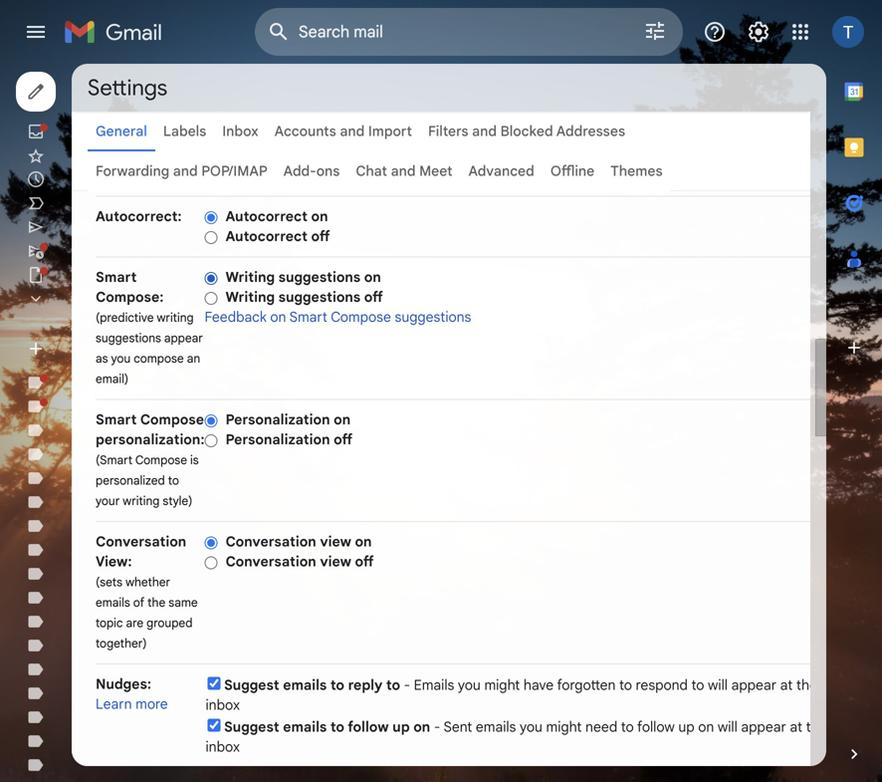 Task type: describe. For each thing, give the bounding box(es) containing it.
themes
[[611, 162, 663, 180]]

of inside conversation view: (sets whether emails of the same topic are grouped together)
[[133, 595, 145, 610]]

gmail image
[[64, 12, 172, 52]]

Personalization on radio
[[205, 413, 218, 428]]

topic
[[96, 616, 123, 631]]

blocked
[[501, 123, 554, 140]]

might inside - emails you might have forgotten to respond to will appear at the top of you
[[485, 677, 520, 694]]

view for on
[[320, 533, 352, 550]]

writing suggestions off
[[226, 288, 383, 306]]

to right reply
[[386, 677, 401, 694]]

you up yo
[[863, 677, 883, 694]]

will inside - emails you might have forgotten to respond to will appear at the top of you
[[708, 677, 728, 694]]

the inside the - sent emails you might need to follow up on will appear at the top of yo
[[807, 718, 828, 736]]

learn
[[96, 695, 132, 713]]

follow inside the - sent emails you might need to follow up on will appear at the top of yo
[[638, 718, 675, 736]]

personalization:
[[96, 431, 205, 448]]

- sent emails you might need to follow up on will appear at the top of yo
[[206, 718, 883, 756]]

to inside smart compose personalization: (smart compose is personalized to your writing style)
[[168, 473, 179, 488]]

Personalization off radio
[[205, 433, 218, 448]]

at inside the - sent emails you might need to follow up on will appear at the top of yo
[[791, 718, 803, 736]]

add-ons
[[284, 162, 340, 180]]

style)
[[163, 494, 193, 509]]

(smart
[[96, 453, 133, 468]]

at inside - emails you might have forgotten to respond to will appear at the top of you
[[781, 677, 793, 694]]

accounts and import link
[[275, 123, 412, 140]]

Writing suggestions off radio
[[205, 291, 218, 306]]

add-ons link
[[284, 162, 340, 180]]

1 vertical spatial compose
[[140, 411, 204, 428]]

appear inside - emails you might have forgotten to respond to will appear at the top of you
[[732, 677, 777, 694]]

writing for writing suggestions on
[[226, 269, 275, 286]]

might inside the - sent emails you might need to follow up on will appear at the top of yo
[[547, 718, 582, 736]]

reply
[[348, 677, 383, 694]]

learn more link
[[96, 695, 168, 713]]

compose
[[134, 351, 184, 366]]

advanced search options image
[[636, 11, 676, 51]]

settings
[[88, 74, 168, 102]]

emails inside conversation view: (sets whether emails of the same topic are grouped together)
[[96, 595, 130, 610]]

1 follow from the left
[[348, 718, 389, 736]]

meet
[[420, 162, 453, 180]]

writing inside smart compose personalization: (smart compose is personalized to your writing style)
[[123, 494, 160, 509]]

smart for smart compose:
[[96, 269, 137, 286]]

personalized
[[96, 473, 165, 488]]

writing suggestions on
[[226, 269, 381, 286]]

and for forwarding
[[173, 162, 198, 180]]

personalization for personalization on
[[226, 411, 330, 428]]

- emails you might have forgotten to respond to will appear at the top of you
[[206, 677, 883, 714]]

Search mail text field
[[299, 22, 588, 42]]

accounts and import
[[275, 123, 412, 140]]

suggest emails to follow up on
[[224, 718, 431, 736]]

the inside - emails you might have forgotten to respond to will appear at the top of you
[[797, 677, 818, 694]]

together)
[[96, 636, 147, 651]]

suggest emails to reply to
[[224, 677, 401, 694]]

Conversation view off radio
[[205, 555, 218, 570]]

off up feedback on smart compose suggestions link
[[364, 288, 383, 306]]

off up the writing suggestions on at the top
[[311, 228, 330, 245]]

respond
[[636, 677, 688, 694]]

appear inside the - sent emails you might need to follow up on will appear at the top of yo
[[742, 718, 787, 736]]

feedback on smart compose suggestions link
[[205, 308, 472, 326]]

Autocorrect on radio
[[205, 210, 218, 225]]

personalization for personalization off
[[226, 431, 330, 448]]

and for accounts
[[340, 123, 365, 140]]

advanced link
[[469, 162, 535, 180]]

yo
[[873, 718, 883, 736]]

of inside - emails you might have forgotten to respond to will appear at the top of you
[[846, 677, 859, 694]]

1 up from the left
[[393, 718, 410, 736]]

sent
[[444, 718, 473, 736]]

view for off
[[320, 553, 352, 570]]

an
[[187, 351, 200, 366]]

and for chat
[[391, 162, 416, 180]]

off down personalization on
[[334, 431, 353, 448]]

have
[[524, 677, 554, 694]]

1 vertical spatial smart
[[290, 308, 328, 326]]

same
[[169, 595, 198, 610]]

0 vertical spatial compose
[[331, 308, 392, 326]]

labels
[[163, 123, 206, 140]]

you inside the - sent emails you might need to follow up on will appear at the top of yo
[[520, 718, 543, 736]]

addresses
[[557, 123, 626, 140]]

autocorrect on
[[226, 208, 328, 225]]

(sets
[[96, 575, 123, 590]]

themes link
[[611, 162, 663, 180]]

autocorrect off
[[226, 228, 330, 245]]

suggestions inside smart compose: (predictive writing suggestions appear as you compose an email)
[[96, 331, 161, 346]]

personalization off
[[226, 431, 353, 448]]

smart for smart compose personalization:
[[96, 411, 137, 428]]

autocorrect:
[[96, 208, 182, 225]]

forwarding
[[96, 162, 170, 180]]

ons
[[317, 162, 340, 180]]

nudges: learn more
[[96, 676, 168, 713]]



Task type: locate. For each thing, give the bounding box(es) containing it.
navigation
[[0, 64, 239, 782]]

nudges:
[[96, 676, 151, 693]]

personalization on
[[226, 411, 351, 428]]

conversation view: (sets whether emails of the same topic are grouped together)
[[96, 533, 198, 651]]

of inside the - sent emails you might need to follow up on will appear at the top of yo
[[856, 718, 869, 736]]

1 vertical spatial view
[[320, 553, 352, 570]]

1 vertical spatial writing
[[226, 288, 275, 306]]

1 autocorrect from the top
[[226, 208, 308, 225]]

- left sent
[[434, 718, 441, 736]]

0 vertical spatial will
[[708, 677, 728, 694]]

1 horizontal spatial -
[[434, 718, 441, 736]]

1 vertical spatial -
[[434, 718, 441, 736]]

suggest for suggest emails to reply to
[[224, 677, 280, 694]]

labels link
[[163, 123, 206, 140]]

0 vertical spatial of
[[133, 595, 145, 610]]

(predictive
[[96, 310, 154, 325]]

top inside the - sent emails you might need to follow up on will appear at the top of yo
[[831, 718, 852, 736]]

0 vertical spatial writing
[[226, 269, 275, 286]]

0 vertical spatial appear
[[164, 331, 203, 346]]

suggest down suggest emails to reply to
[[224, 718, 280, 736]]

autocorrect up autocorrect off
[[226, 208, 308, 225]]

0 vertical spatial view
[[320, 533, 352, 550]]

emails up topic
[[96, 595, 130, 610]]

support image
[[703, 20, 727, 44]]

general link
[[96, 123, 147, 140]]

off
[[311, 228, 330, 245], [364, 288, 383, 306], [334, 431, 353, 448], [355, 553, 374, 570]]

conversation
[[96, 533, 187, 550], [226, 533, 317, 550], [226, 553, 317, 570]]

appear
[[164, 331, 203, 346], [732, 677, 777, 694], [742, 718, 787, 736]]

to inside the - sent emails you might need to follow up on will appear at the top of yo
[[622, 718, 634, 736]]

inbox link
[[222, 123, 259, 140]]

1 suggest from the top
[[224, 677, 280, 694]]

view up conversation view off on the left bottom of the page
[[320, 533, 352, 550]]

conversation inside conversation view: (sets whether emails of the same topic are grouped together)
[[96, 533, 187, 550]]

0 horizontal spatial might
[[485, 677, 520, 694]]

1 vertical spatial autocorrect
[[226, 228, 308, 245]]

1 personalization from the top
[[226, 411, 330, 428]]

1 vertical spatial appear
[[732, 677, 777, 694]]

feedback on smart compose suggestions
[[205, 308, 472, 326]]

general
[[96, 123, 147, 140]]

0 vertical spatial -
[[404, 677, 411, 694]]

inbox
[[222, 123, 259, 140]]

the
[[148, 595, 166, 610], [797, 677, 818, 694], [807, 718, 828, 736]]

at
[[781, 677, 793, 694], [791, 718, 803, 736]]

view:
[[96, 553, 132, 570]]

chat and meet link
[[356, 162, 453, 180]]

and down labels at the top left
[[173, 162, 198, 180]]

on
[[311, 208, 328, 225], [364, 269, 381, 286], [270, 308, 286, 326], [334, 411, 351, 428], [355, 533, 372, 550], [414, 718, 431, 736], [699, 718, 715, 736]]

grouped
[[147, 616, 193, 631]]

you
[[111, 351, 131, 366], [458, 677, 481, 694], [863, 677, 883, 694], [520, 718, 543, 736]]

personalization down personalization on
[[226, 431, 330, 448]]

conversation down the conversation view on
[[226, 553, 317, 570]]

filters
[[428, 123, 469, 140]]

0 vertical spatial at
[[781, 677, 793, 694]]

search mail image
[[261, 14, 297, 50]]

compose up personalization:
[[140, 411, 204, 428]]

1 vertical spatial of
[[846, 677, 859, 694]]

None checkbox
[[208, 677, 221, 690]]

add-
[[284, 162, 317, 180]]

forwarding and pop/imap
[[96, 162, 268, 180]]

None search field
[[255, 8, 684, 56]]

personalization up "personalization off"
[[226, 411, 330, 428]]

writing down personalized
[[123, 494, 160, 509]]

to right the need
[[622, 718, 634, 736]]

None checkbox
[[208, 719, 221, 732]]

chat
[[356, 162, 388, 180]]

to down suggest emails to reply to
[[331, 718, 345, 736]]

1 vertical spatial will
[[718, 718, 738, 736]]

suggest for suggest emails to follow up on
[[224, 718, 280, 736]]

0 vertical spatial top
[[821, 677, 843, 694]]

is
[[190, 453, 199, 468]]

1 horizontal spatial follow
[[638, 718, 675, 736]]

smart up compose: in the left of the page
[[96, 269, 137, 286]]

suggestions
[[279, 269, 361, 286], [279, 288, 361, 306], [395, 308, 472, 326], [96, 331, 161, 346]]

up down respond
[[679, 718, 695, 736]]

1 vertical spatial suggest
[[224, 718, 280, 736]]

suggest
[[224, 677, 280, 694], [224, 718, 280, 736]]

autocorrect down autocorrect on
[[226, 228, 308, 245]]

2 vertical spatial appear
[[742, 718, 787, 736]]

accounts
[[275, 123, 337, 140]]

compose down personalization:
[[135, 453, 187, 468]]

compose:
[[96, 288, 164, 306]]

2 view from the top
[[320, 553, 352, 570]]

0 vertical spatial suggest
[[224, 677, 280, 694]]

conversation up view:
[[96, 533, 187, 550]]

- for sent
[[434, 718, 441, 736]]

the inside conversation view: (sets whether emails of the same topic are grouped together)
[[148, 595, 166, 610]]

appear inside smart compose: (predictive writing suggestions appear as you compose an email)
[[164, 331, 203, 346]]

offline link
[[551, 162, 595, 180]]

smart compose personalization: (smart compose is personalized to your writing style)
[[96, 411, 205, 509]]

emails
[[414, 677, 455, 694]]

follow down reply
[[348, 718, 389, 736]]

to left respond
[[620, 677, 633, 694]]

offline
[[551, 162, 595, 180]]

Writing suggestions on radio
[[205, 271, 218, 286]]

might
[[485, 677, 520, 694], [547, 718, 582, 736]]

to right respond
[[692, 677, 705, 694]]

writing for writing suggestions off
[[226, 288, 275, 306]]

forwarding and pop/imap link
[[96, 162, 268, 180]]

emails
[[96, 595, 130, 610], [283, 677, 327, 694], [283, 718, 327, 736], [476, 718, 517, 736]]

emails up suggest emails to follow up on
[[283, 677, 327, 694]]

2 vertical spatial smart
[[96, 411, 137, 428]]

0 horizontal spatial up
[[393, 718, 410, 736]]

and left import
[[340, 123, 365, 140]]

2 personalization from the top
[[226, 431, 330, 448]]

might left the need
[[547, 718, 582, 736]]

writing up the compose
[[157, 310, 194, 325]]

2 vertical spatial compose
[[135, 453, 187, 468]]

top inside - emails you might have forgotten to respond to will appear at the top of you
[[821, 677, 843, 694]]

filters and blocked addresses link
[[428, 123, 626, 140]]

1 vertical spatial at
[[791, 718, 803, 736]]

and right filters
[[472, 123, 497, 140]]

chat and meet
[[356, 162, 453, 180]]

follow down respond
[[638, 718, 675, 736]]

are
[[126, 616, 144, 631]]

your
[[96, 494, 120, 509]]

top
[[821, 677, 843, 694], [831, 718, 852, 736]]

smart inside smart compose personalization: (smart compose is personalized to your writing style)
[[96, 411, 137, 428]]

smart up personalization:
[[96, 411, 137, 428]]

view down the conversation view on
[[320, 553, 352, 570]]

conversation for conversation view off
[[226, 553, 317, 570]]

1 writing from the top
[[226, 269, 275, 286]]

2 up from the left
[[679, 718, 695, 736]]

1 vertical spatial top
[[831, 718, 852, 736]]

personalization
[[226, 411, 330, 428], [226, 431, 330, 448]]

will inside the - sent emails you might need to follow up on will appear at the top of yo
[[718, 718, 738, 736]]

of
[[133, 595, 145, 610], [846, 677, 859, 694], [856, 718, 869, 736]]

on inside the - sent emails you might need to follow up on will appear at the top of yo
[[699, 718, 715, 736]]

up inside the - sent emails you might need to follow up on will appear at the top of yo
[[679, 718, 695, 736]]

suggest up suggest emails to follow up on
[[224, 677, 280, 694]]

writing inside smart compose: (predictive writing suggestions appear as you compose an email)
[[157, 310, 194, 325]]

off down the conversation view on
[[355, 553, 374, 570]]

main menu image
[[24, 20, 48, 44]]

Autocorrect off radio
[[205, 230, 218, 245]]

conversation for conversation view on
[[226, 533, 317, 550]]

email)
[[96, 372, 129, 387]]

conversation for conversation view: (sets whether emails of the same topic are grouped together)
[[96, 533, 187, 550]]

pop/imap
[[202, 162, 268, 180]]

and for filters
[[472, 123, 497, 140]]

might left have
[[485, 677, 520, 694]]

smart inside smart compose: (predictive writing suggestions appear as you compose an email)
[[96, 269, 137, 286]]

0 vertical spatial writing
[[157, 310, 194, 325]]

smart compose: (predictive writing suggestions appear as you compose an email)
[[96, 269, 203, 387]]

you right as
[[111, 351, 131, 366]]

as
[[96, 351, 108, 366]]

advanced
[[469, 162, 535, 180]]

1 horizontal spatial might
[[547, 718, 582, 736]]

0 vertical spatial personalization
[[226, 411, 330, 428]]

tab list
[[827, 64, 883, 710]]

import
[[368, 123, 412, 140]]

2 vertical spatial of
[[856, 718, 869, 736]]

conversation view off
[[226, 553, 374, 570]]

1 horizontal spatial up
[[679, 718, 695, 736]]

up left sent
[[393, 718, 410, 736]]

you inside smart compose: (predictive writing suggestions appear as you compose an email)
[[111, 351, 131, 366]]

0 vertical spatial autocorrect
[[226, 208, 308, 225]]

0 horizontal spatial -
[[404, 677, 411, 694]]

conversation up conversation view off on the left bottom of the page
[[226, 533, 317, 550]]

conversation view on
[[226, 533, 372, 550]]

smart
[[96, 269, 137, 286], [290, 308, 328, 326], [96, 411, 137, 428]]

more
[[136, 695, 168, 713]]

and
[[340, 123, 365, 140], [472, 123, 497, 140], [173, 162, 198, 180], [391, 162, 416, 180]]

2 follow from the left
[[638, 718, 675, 736]]

up
[[393, 718, 410, 736], [679, 718, 695, 736]]

- for emails
[[404, 677, 411, 694]]

- left emails
[[404, 677, 411, 694]]

filters and blocked addresses
[[428, 123, 626, 140]]

to
[[168, 473, 179, 488], [331, 677, 345, 694], [386, 677, 401, 694], [620, 677, 633, 694], [692, 677, 705, 694], [331, 718, 345, 736], [622, 718, 634, 736]]

1 view from the top
[[320, 533, 352, 550]]

writing
[[157, 310, 194, 325], [123, 494, 160, 509]]

forgotten
[[557, 677, 616, 694]]

0 vertical spatial the
[[148, 595, 166, 610]]

you down - emails you might have forgotten to respond to will appear at the top of you
[[520, 718, 543, 736]]

autocorrect
[[226, 208, 308, 225], [226, 228, 308, 245]]

2 writing from the top
[[226, 288, 275, 306]]

0 vertical spatial might
[[485, 677, 520, 694]]

Conversation view on radio
[[205, 535, 218, 550]]

writing right writing suggestions on radio
[[226, 269, 275, 286]]

whether
[[126, 575, 170, 590]]

compose down writing suggestions off
[[331, 308, 392, 326]]

emails down suggest emails to reply to
[[283, 718, 327, 736]]

1 vertical spatial writing
[[123, 494, 160, 509]]

settings image
[[747, 20, 771, 44]]

to left reply
[[331, 677, 345, 694]]

to up style)
[[168, 473, 179, 488]]

writing up the feedback
[[226, 288, 275, 306]]

emails right sent
[[476, 718, 517, 736]]

compose
[[331, 308, 392, 326], [140, 411, 204, 428], [135, 453, 187, 468]]

emails inside the - sent emails you might need to follow up on will appear at the top of yo
[[476, 718, 517, 736]]

2 autocorrect from the top
[[226, 228, 308, 245]]

need
[[586, 718, 618, 736]]

1 vertical spatial might
[[547, 718, 582, 736]]

0 horizontal spatial follow
[[348, 718, 389, 736]]

1 vertical spatial personalization
[[226, 431, 330, 448]]

feedback
[[205, 308, 267, 326]]

- inside - emails you might have forgotten to respond to will appear at the top of you
[[404, 677, 411, 694]]

autocorrect for autocorrect on
[[226, 208, 308, 225]]

follow
[[348, 718, 389, 736], [638, 718, 675, 736]]

- inside the - sent emails you might need to follow up on will appear at the top of yo
[[434, 718, 441, 736]]

2 vertical spatial the
[[807, 718, 828, 736]]

1 vertical spatial the
[[797, 677, 818, 694]]

you right emails
[[458, 677, 481, 694]]

autocorrect for autocorrect off
[[226, 228, 308, 245]]

smart down writing suggestions off
[[290, 308, 328, 326]]

2 suggest from the top
[[224, 718, 280, 736]]

and right chat
[[391, 162, 416, 180]]

0 vertical spatial smart
[[96, 269, 137, 286]]



Task type: vqa. For each thing, say whether or not it's contained in the screenshot.
ADVANCED
yes



